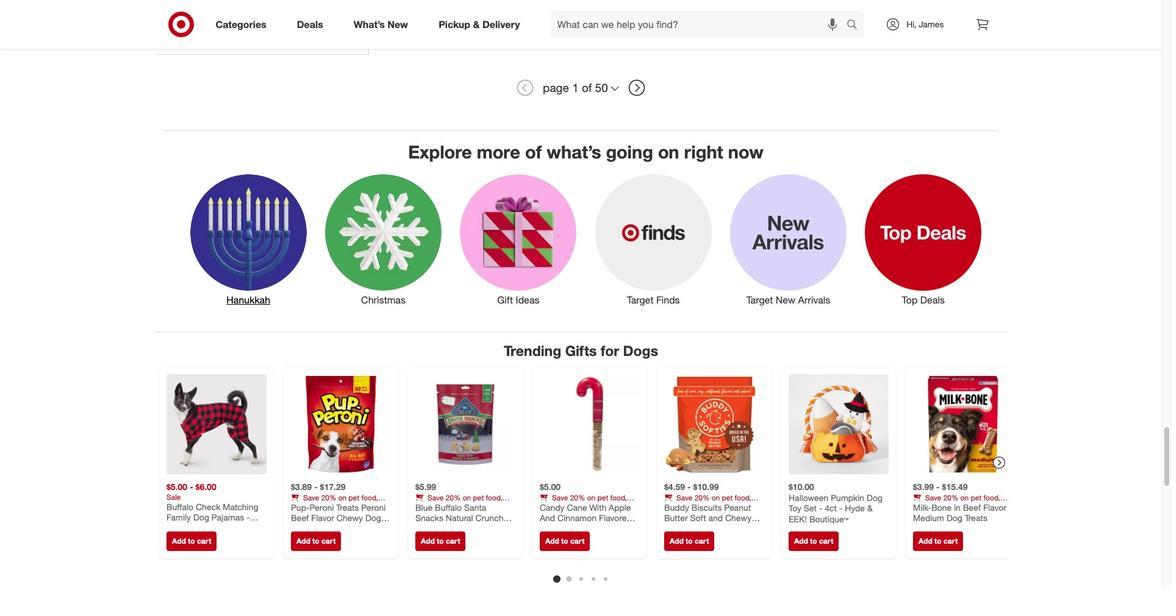 Task type: describe. For each thing, give the bounding box(es) containing it.
black/red
[[166, 534, 206, 544]]

treats down pup-
[[291, 524, 313, 534]]

what's
[[354, 18, 385, 30]]

cart for $5.00
[[570, 537, 584, 546]]

treats for $5.99
[[415, 502, 434, 511]]

- left the $6.00
[[189, 482, 193, 492]]

target new arrivals
[[747, 294, 831, 306]]

sale
[[166, 492, 181, 502]]

dog inside pup-peroni treats peroni beef flavor chewy dog treats
[[365, 513, 381, 523]]

$5.00 - $6.00 sale buffalo check matching family dog pajamas - wondershop™ - black/red
[[166, 482, 258, 544]]

cart for $5.00 - $6.00
[[197, 537, 211, 546]]

page
[[543, 81, 569, 95]]

explore
[[408, 141, 472, 163]]

buddy
[[664, 502, 689, 513]]

of for 1
[[582, 81, 592, 95]]

20% for $3.89 - $17.29
[[321, 493, 336, 502]]

hanukkah link
[[181, 172, 316, 307]]

target finds
[[627, 294, 680, 306]]

and for $4.59 - $10.99
[[685, 502, 697, 511]]

of for more
[[525, 141, 542, 163]]

bone
[[932, 502, 952, 513]]

treats for $3.99 - $15.49
[[913, 502, 932, 511]]

ideas
[[516, 294, 540, 306]]

add to cart button for $5.00
[[540, 532, 590, 551]]

christmas
[[361, 294, 406, 306]]

what's new
[[354, 18, 408, 30]]

cart for $3.99 - $15.49
[[944, 537, 958, 546]]

treats for $4.59 - $10.99
[[664, 502, 683, 511]]

save for $4.59 - $10.99
[[676, 493, 692, 502]]

matching
[[223, 502, 258, 512]]

food, for $3.99 - $15.49
[[984, 493, 1000, 502]]

1 peroni from the left
[[309, 502, 334, 513]]

litter for $3.99 - $15.49
[[948, 502, 963, 511]]

hi,
[[907, 19, 917, 29]]

$5.99
[[415, 482, 436, 492]]

dogs
[[623, 342, 658, 359]]

pajamas
[[211, 512, 244, 523]]

milk-bone in beef flavor medium dog treats
[[913, 502, 1006, 523]]

gifts
[[565, 342, 597, 359]]

save for $5.99
[[427, 493, 443, 502]]

james
[[919, 19, 944, 29]]

search button
[[842, 11, 871, 40]]

add for $3.99 - $15.49
[[919, 537, 932, 546]]

page 1 of 50
[[543, 81, 608, 95]]

pet for $3.99 - $15.49
[[971, 493, 982, 502]]

beef inside pup-peroni treats peroni beef flavor chewy dog treats
[[291, 513, 309, 523]]

and inside the buddy biscuits peanut butter soft and chewy dog treats
[[708, 513, 723, 523]]

pumpkin
[[831, 492, 864, 503]]

flavor inside milk-bone in beef flavor medium dog treats
[[983, 502, 1006, 513]]

20% for $3.99 - $15.49
[[943, 493, 959, 502]]

- down "pajamas"
[[222, 523, 225, 533]]

50
[[595, 81, 608, 95]]

chewy for treats
[[336, 513, 363, 523]]

top
[[902, 294, 918, 306]]

litter for $5.99
[[450, 502, 465, 511]]

save 20% on pet food, treats and litter for $3.99 - $15.49
[[913, 493, 1000, 511]]

eek!
[[789, 514, 807, 524]]

cart for $4.59 - $10.99
[[695, 537, 709, 546]]

save for $5.00
[[552, 493, 568, 502]]

hyde
[[845, 503, 865, 514]]

halloween
[[789, 492, 829, 503]]

$4.59
[[664, 482, 685, 492]]

now
[[728, 141, 764, 163]]

save 20% on pet food, treats and litter for $3.89 - $17.29
[[291, 493, 378, 511]]

hi, james
[[907, 19, 944, 29]]

target finds link
[[586, 172, 721, 307]]

gift ideas
[[497, 294, 540, 306]]

add to cart for $5.99
[[421, 537, 460, 546]]

add for $5.00 - $6.00
[[172, 537, 186, 546]]

add to cart button for $5.99
[[415, 532, 465, 551]]

on for $3.99 - $15.49
[[961, 493, 969, 502]]

in
[[954, 502, 961, 513]]

on for $5.99
[[463, 493, 471, 502]]

add to cart button for $3.99 - $15.49
[[913, 532, 963, 551]]

new for target
[[776, 294, 796, 306]]

deals link
[[287, 11, 338, 38]]

milk-
[[913, 502, 932, 513]]

$4.59 - $10.99
[[664, 482, 719, 492]]

add for $5.99
[[421, 537, 435, 546]]

and for $3.89 - $17.29
[[311, 502, 324, 511]]

cart for $3.89 - $17.29
[[321, 537, 336, 546]]

butter
[[664, 513, 688, 523]]

target for target finds
[[627, 294, 654, 306]]

2
[[220, 6, 225, 16]]

$10.00
[[789, 482, 814, 492]]

add for $4.59 - $10.99
[[670, 537, 684, 546]]

and for $5.99
[[436, 502, 448, 511]]

top deals link
[[856, 172, 991, 307]]

and for $3.99 - $15.49
[[934, 502, 946, 511]]

going
[[606, 141, 653, 163]]

add to cart for $5.00
[[545, 537, 584, 546]]

what's
[[547, 141, 601, 163]]

pickup & delivery link
[[428, 11, 535, 38]]

more
[[477, 141, 520, 163]]

check
[[196, 502, 220, 512]]

pet for $5.99
[[473, 493, 484, 502]]

& inside $10.00 halloween pumpkin dog toy set - 4ct - hyde & eek! boutique™
[[867, 503, 873, 514]]

dog inside the buddy biscuits peanut butter soft and chewy dog treats
[[664, 524, 680, 534]]

buddy biscuits peanut butter soft and chewy dog treats
[[664, 502, 752, 534]]

0 horizontal spatial deals
[[297, 18, 323, 30]]

add to cart for $5.00 - $6.00
[[172, 537, 211, 546]]

toy
[[789, 503, 801, 514]]

- right $4.59
[[687, 482, 691, 492]]

to for $5.00
[[561, 537, 568, 546]]

pickup
[[439, 18, 470, 30]]

hours
[[227, 6, 249, 16]]

$6.00
[[195, 482, 216, 492]]

soft
[[690, 513, 706, 523]]

save 20% on pet food, treats and litter for $4.59 - $10.99
[[664, 493, 751, 511]]

medium
[[913, 513, 944, 523]]

pickup & delivery
[[439, 18, 520, 30]]

dog inside milk-bone in beef flavor medium dog treats
[[947, 513, 962, 523]]

flavor inside pup-peroni treats peroni beef flavor chewy dog treats
[[311, 513, 334, 523]]

set
[[804, 503, 817, 514]]

$17.29
[[320, 482, 345, 492]]

trending gifts for dogs
[[504, 342, 658, 359]]



Task type: locate. For each thing, give the bounding box(es) containing it.
food,
[[361, 493, 378, 502], [486, 493, 502, 502], [610, 493, 627, 502], [735, 493, 751, 502], [984, 493, 1000, 502]]

0 horizontal spatial of
[[525, 141, 542, 163]]

add to cart button
[[168, 27, 219, 47], [166, 532, 217, 551], [291, 532, 341, 551], [415, 532, 465, 551], [540, 532, 590, 551], [664, 532, 714, 551], [789, 532, 839, 551], [913, 532, 963, 551]]

1 save from the left
[[303, 493, 319, 502]]

save 20% on pet food, treats and litter for $5.99
[[415, 493, 502, 511]]

peanut
[[724, 502, 751, 513]]

search
[[842, 19, 871, 31]]

1 horizontal spatial of
[[582, 81, 592, 95]]

within
[[195, 6, 218, 16]]

treats down $17.29
[[336, 502, 359, 513]]

5 20% from the left
[[943, 493, 959, 502]]

3 20% from the left
[[570, 493, 585, 502]]

and
[[311, 502, 324, 511], [436, 502, 448, 511], [560, 502, 573, 511], [685, 502, 697, 511], [934, 502, 946, 511], [708, 513, 723, 523]]

to for $3.99 - $15.49
[[935, 537, 942, 546]]

4 treats from the left
[[664, 502, 683, 511]]

$5.00 for $5.00
[[540, 482, 560, 492]]

1 horizontal spatial chewy
[[725, 513, 752, 523]]

3 treats from the left
[[540, 502, 558, 511]]

0 horizontal spatial peroni
[[309, 502, 334, 513]]

& right pickup
[[473, 18, 480, 30]]

0 horizontal spatial &
[[473, 18, 480, 30]]

1 vertical spatial &
[[867, 503, 873, 514]]

- left 4ct
[[819, 503, 822, 514]]

dog
[[867, 492, 883, 503], [193, 512, 209, 523], [365, 513, 381, 523], [947, 513, 962, 523], [664, 524, 680, 534]]

beef right in
[[963, 502, 981, 513]]

to
[[190, 32, 197, 41], [188, 537, 195, 546], [312, 537, 319, 546], [437, 537, 444, 546], [561, 537, 568, 546], [686, 537, 693, 546], [810, 537, 817, 546], [935, 537, 942, 546]]

buffalo check matching family dog pajamas - wondershop™ - black/red image
[[166, 374, 266, 474], [166, 374, 266, 474]]

add to cart for $3.89 - $17.29
[[296, 537, 336, 546]]

5 treats from the left
[[913, 502, 932, 511]]

$5.00 inside $5.00 - $6.00 sale buffalo check matching family dog pajamas - wondershop™ - black/red
[[166, 482, 187, 492]]

1 vertical spatial new
[[776, 294, 796, 306]]

wondershop™
[[166, 523, 219, 533]]

on for $4.59 - $10.99
[[712, 493, 720, 502]]

4 20% from the left
[[694, 493, 710, 502]]

trending
[[504, 342, 562, 359]]

food, for $5.00
[[610, 493, 627, 502]]

boutique™
[[809, 514, 849, 524]]

$3.99 - $15.49
[[913, 482, 968, 492]]

4 pet from the left
[[722, 493, 733, 502]]

3 food, from the left
[[610, 493, 627, 502]]

treats inside milk-bone in beef flavor medium dog treats
[[965, 513, 988, 523]]

1 pet from the left
[[348, 493, 359, 502]]

4 save from the left
[[676, 493, 692, 502]]

0 vertical spatial of
[[582, 81, 592, 95]]

deals right top
[[921, 294, 945, 306]]

0 vertical spatial new
[[388, 18, 408, 30]]

biscuits
[[692, 502, 722, 513]]

pup-peroni treats peroni beef flavor chewy dog treats image
[[291, 374, 391, 474], [291, 374, 391, 474]]

add for $3.89 - $17.29
[[296, 537, 310, 546]]

- right 4ct
[[839, 503, 843, 514]]

$15.49
[[942, 482, 968, 492]]

to for $5.99
[[437, 537, 444, 546]]

deals inside 'link'
[[921, 294, 945, 306]]

1 20% from the left
[[321, 493, 336, 502]]

delivery
[[483, 18, 520, 30]]

4 litter from the left
[[699, 502, 714, 511]]

chewy down the peanut
[[725, 513, 752, 523]]

pup-
[[291, 502, 309, 513]]

hanukkah
[[227, 294, 270, 306]]

on
[[658, 141, 679, 163], [338, 493, 346, 502], [463, 493, 471, 502], [587, 493, 595, 502], [712, 493, 720, 502], [961, 493, 969, 502]]

to for $3.89 - $17.29
[[312, 537, 319, 546]]

cart for $5.99
[[446, 537, 460, 546]]

pet for $5.00
[[597, 493, 608, 502]]

0 horizontal spatial flavor
[[311, 513, 334, 523]]

pup-peroni treats peroni beef flavor chewy dog treats
[[291, 502, 386, 534]]

add to cart for $3.99 - $15.49
[[919, 537, 958, 546]]

2 save 20% on pet food, treats and litter from the left
[[415, 493, 502, 511]]

2 20% from the left
[[446, 493, 461, 502]]

4 food, from the left
[[735, 493, 751, 502]]

for
[[601, 342, 619, 359]]

20% for $5.99
[[446, 493, 461, 502]]

on for $5.00
[[587, 493, 595, 502]]

ready
[[168, 6, 193, 16]]

categories
[[216, 18, 266, 30]]

- right the $3.89
[[314, 482, 317, 492]]

& right hyde
[[867, 503, 873, 514]]

target
[[627, 294, 654, 306], [747, 294, 773, 306]]

flavor
[[983, 502, 1006, 513], [311, 513, 334, 523]]

3 save 20% on pet food, treats and litter from the left
[[540, 493, 627, 511]]

blue buffalo santa snacks natural crunchy dog treat biscuits oatmeal & cinnamon treats - 11oz - christmas image
[[415, 374, 515, 474], [415, 374, 515, 474]]

2 peroni from the left
[[361, 502, 386, 513]]

1 horizontal spatial deals
[[921, 294, 945, 306]]

christmas link
[[316, 172, 451, 307]]

page 1 of 50 button
[[538, 74, 625, 101]]

milk-bone in beef flavor  medium dog treats image
[[913, 374, 1013, 474], [913, 374, 1013, 474]]

treats inside the buddy biscuits peanut butter soft and chewy dog treats
[[682, 524, 705, 534]]

explore more of what's going on right now
[[408, 141, 764, 163]]

$3.89 - $17.29
[[291, 482, 345, 492]]

1 horizontal spatial target
[[747, 294, 773, 306]]

treats down $15.49 at the bottom of the page
[[965, 513, 988, 523]]

1 horizontal spatial flavor
[[983, 502, 1006, 513]]

1 save 20% on pet food, treats and litter from the left
[[291, 493, 378, 511]]

0 vertical spatial deals
[[297, 18, 323, 30]]

deals
[[297, 18, 323, 30], [921, 294, 945, 306]]

1 litter from the left
[[326, 502, 340, 511]]

buffalo
[[166, 502, 193, 512]]

pet for $4.59 - $10.99
[[722, 493, 733, 502]]

new for what's
[[388, 18, 408, 30]]

- right $3.99 on the right bottom of page
[[936, 482, 940, 492]]

add to cart for $4.59 - $10.99
[[670, 537, 709, 546]]

5 food, from the left
[[984, 493, 1000, 502]]

arrivals
[[798, 294, 831, 306]]

dog inside $10.00 halloween pumpkin dog toy set - 4ct - hyde & eek! boutique™
[[867, 492, 883, 503]]

treats for $3.89 - $17.29
[[291, 502, 309, 511]]

1 food, from the left
[[361, 493, 378, 502]]

chewy inside the buddy biscuits peanut butter soft and chewy dog treats
[[725, 513, 752, 523]]

treats for $5.00
[[540, 502, 558, 511]]

add
[[174, 32, 188, 41], [172, 537, 186, 546], [296, 537, 310, 546], [421, 537, 435, 546], [545, 537, 559, 546], [670, 537, 684, 546], [794, 537, 808, 546], [919, 537, 932, 546]]

0 horizontal spatial chewy
[[336, 513, 363, 523]]

What can we help you find? suggestions appear below search field
[[550, 11, 850, 38]]

1 treats from the left
[[291, 502, 309, 511]]

family
[[166, 512, 191, 523]]

1 horizontal spatial $5.00
[[540, 482, 560, 492]]

food, for $5.99
[[486, 493, 502, 502]]

1 vertical spatial deals
[[921, 294, 945, 306]]

to for $4.59 - $10.99
[[686, 537, 693, 546]]

add to cart button for $3.89 - $17.29
[[291, 532, 341, 551]]

finds
[[656, 294, 680, 306]]

5 save from the left
[[925, 493, 941, 502]]

save
[[303, 493, 319, 502], [427, 493, 443, 502], [552, 493, 568, 502], [676, 493, 692, 502], [925, 493, 941, 502]]

save for $3.99 - $15.49
[[925, 493, 941, 502]]

to for $5.00 - $6.00
[[188, 537, 195, 546]]

target inside 'link'
[[747, 294, 773, 306]]

litter for $3.89 - $17.29
[[326, 502, 340, 511]]

1 horizontal spatial peroni
[[361, 502, 386, 513]]

$10.99
[[693, 482, 719, 492]]

2 pet from the left
[[473, 493, 484, 502]]

target left arrivals
[[747, 294, 773, 306]]

20% for $4.59 - $10.99
[[694, 493, 710, 502]]

save for $3.89 - $17.29
[[303, 493, 319, 502]]

flavor down $3.89 - $17.29
[[311, 513, 334, 523]]

litter for $4.59 - $10.99
[[699, 502, 714, 511]]

1 horizontal spatial &
[[867, 503, 873, 514]]

litter
[[326, 502, 340, 511], [450, 502, 465, 511], [575, 502, 589, 511], [699, 502, 714, 511], [948, 502, 963, 511]]

chewy inside pup-peroni treats peroni beef flavor chewy dog treats
[[336, 513, 363, 523]]

0 horizontal spatial $5.00
[[166, 482, 187, 492]]

2 litter from the left
[[450, 502, 465, 511]]

1 horizontal spatial beef
[[963, 502, 981, 513]]

chewy
[[336, 513, 363, 523], [725, 513, 752, 523]]

1 horizontal spatial new
[[776, 294, 796, 306]]

candy cane with apple and cinnamon flavored gingerbread men dog treats - 4.4oz - wondershop™ image
[[540, 374, 640, 474], [540, 374, 640, 474]]

2 $5.00 from the left
[[540, 482, 560, 492]]

$5.00 for $5.00 - $6.00 sale buffalo check matching family dog pajamas - wondershop™ - black/red
[[166, 482, 187, 492]]

1 target from the left
[[627, 294, 654, 306]]

3 litter from the left
[[575, 502, 589, 511]]

chewy for peanut
[[725, 513, 752, 523]]

0 horizontal spatial target
[[627, 294, 654, 306]]

of right more
[[525, 141, 542, 163]]

beef down pup-
[[291, 513, 309, 523]]

new inside what's new link
[[388, 18, 408, 30]]

add for $5.00
[[545, 537, 559, 546]]

0 horizontal spatial beef
[[291, 513, 309, 523]]

- down matching
[[246, 512, 250, 523]]

save 20% on pet food, treats and litter
[[291, 493, 378, 511], [415, 493, 502, 511], [540, 493, 627, 511], [664, 493, 751, 511], [913, 493, 1000, 511]]

right
[[684, 141, 724, 163]]

2 save from the left
[[427, 493, 443, 502]]

pet for $3.89 - $17.29
[[348, 493, 359, 502]]

chewy down $17.29
[[336, 513, 363, 523]]

0 horizontal spatial new
[[388, 18, 408, 30]]

target left "finds"
[[627, 294, 654, 306]]

top deals
[[902, 294, 945, 306]]

beef inside milk-bone in beef flavor medium dog treats
[[963, 502, 981, 513]]

2 food, from the left
[[486, 493, 502, 502]]

4 save 20% on pet food, treats and litter from the left
[[664, 493, 751, 511]]

new right what's
[[388, 18, 408, 30]]

&
[[473, 18, 480, 30], [867, 503, 873, 514]]

food, for $4.59 - $10.99
[[735, 493, 751, 502]]

deals left what's
[[297, 18, 323, 30]]

food, for $3.89 - $17.29
[[361, 493, 378, 502]]

2 treats from the left
[[415, 502, 434, 511]]

target new arrivals link
[[721, 172, 856, 307]]

flavor right in
[[983, 502, 1006, 513]]

1 vertical spatial of
[[525, 141, 542, 163]]

beef
[[963, 502, 981, 513], [291, 513, 309, 523]]

target for target new arrivals
[[747, 294, 773, 306]]

and for $5.00
[[560, 502, 573, 511]]

-
[[189, 482, 193, 492], [314, 482, 317, 492], [687, 482, 691, 492], [936, 482, 940, 492], [819, 503, 822, 514], [839, 503, 843, 514], [246, 512, 250, 523], [222, 523, 225, 533]]

add to cart button for $5.00 - $6.00
[[166, 532, 217, 551]]

of
[[582, 81, 592, 95], [525, 141, 542, 163]]

20%
[[321, 493, 336, 502], [446, 493, 461, 502], [570, 493, 585, 502], [694, 493, 710, 502], [943, 493, 959, 502]]

new
[[388, 18, 408, 30], [776, 294, 796, 306]]

of inside dropdown button
[[582, 81, 592, 95]]

$3.89
[[291, 482, 312, 492]]

3 pet from the left
[[597, 493, 608, 502]]

of right 1
[[582, 81, 592, 95]]

5 litter from the left
[[948, 502, 963, 511]]

0 vertical spatial &
[[473, 18, 480, 30]]

what's new link
[[343, 11, 424, 38]]

peroni
[[309, 502, 334, 513], [361, 502, 386, 513]]

2 chewy from the left
[[725, 513, 752, 523]]

litter for $5.00
[[575, 502, 589, 511]]

halloween pumpkin dog toy set - 4ct - hyde & eek! boutique™ image
[[789, 374, 889, 474], [789, 374, 889, 474]]

3 save from the left
[[552, 493, 568, 502]]

save 20% on pet food, treats and litter for $5.00
[[540, 493, 627, 511]]

on for $3.89 - $17.29
[[338, 493, 346, 502]]

buddy biscuits peanut butter soft and chewy dog treats image
[[664, 374, 764, 474], [664, 374, 764, 474]]

new left arrivals
[[776, 294, 796, 306]]

gift
[[497, 294, 513, 306]]

ready within 2 hours
[[168, 6, 249, 16]]

new inside target new arrivals 'link'
[[776, 294, 796, 306]]

5 pet from the left
[[971, 493, 982, 502]]

1
[[572, 81, 579, 95]]

categories link
[[205, 11, 282, 38]]

dog inside $5.00 - $6.00 sale buffalo check matching family dog pajamas - wondershop™ - black/red
[[193, 512, 209, 523]]

$3.99
[[913, 482, 934, 492]]

20% for $5.00
[[570, 493, 585, 502]]

$10.00 halloween pumpkin dog toy set - 4ct - hyde & eek! boutique™
[[789, 482, 883, 524]]

add to cart button for $4.59 - $10.99
[[664, 532, 714, 551]]

treats
[[336, 502, 359, 513], [965, 513, 988, 523], [291, 524, 313, 534], [682, 524, 705, 534]]

$5.00
[[166, 482, 187, 492], [540, 482, 560, 492]]

1 $5.00 from the left
[[166, 482, 187, 492]]

gift ideas link
[[451, 172, 586, 307]]

treats down soft
[[682, 524, 705, 534]]

5 save 20% on pet food, treats and litter from the left
[[913, 493, 1000, 511]]

1 chewy from the left
[[336, 513, 363, 523]]

2 target from the left
[[747, 294, 773, 306]]

4ct
[[825, 503, 837, 514]]



Task type: vqa. For each thing, say whether or not it's contained in the screenshot.


